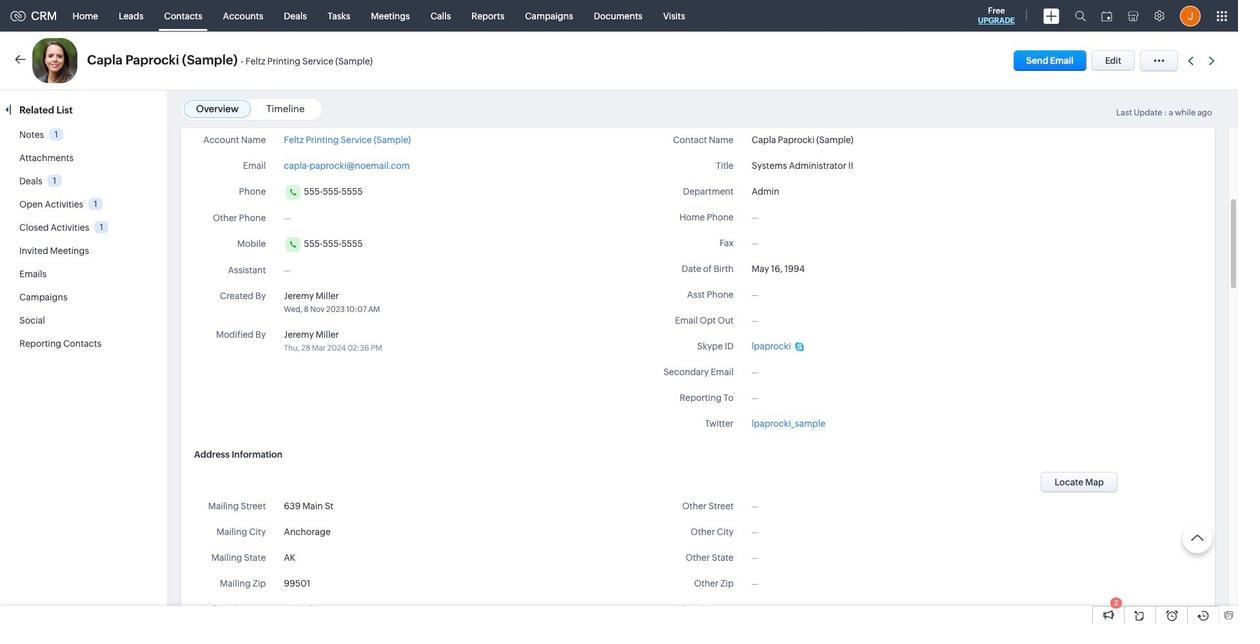 Task type: describe. For each thing, give the bounding box(es) containing it.
previous record image
[[1188, 56, 1194, 65]]

calendar image
[[1102, 11, 1113, 21]]

profile element
[[1173, 0, 1209, 31]]

logo image
[[10, 11, 26, 21]]

profile image
[[1181, 5, 1201, 26]]



Task type: locate. For each thing, give the bounding box(es) containing it.
search element
[[1068, 0, 1094, 32]]

create menu image
[[1044, 8, 1060, 24]]

create menu element
[[1036, 0, 1068, 31]]

None button
[[1042, 472, 1118, 493]]

search image
[[1075, 10, 1086, 21]]

next record image
[[1210, 56, 1218, 65]]



